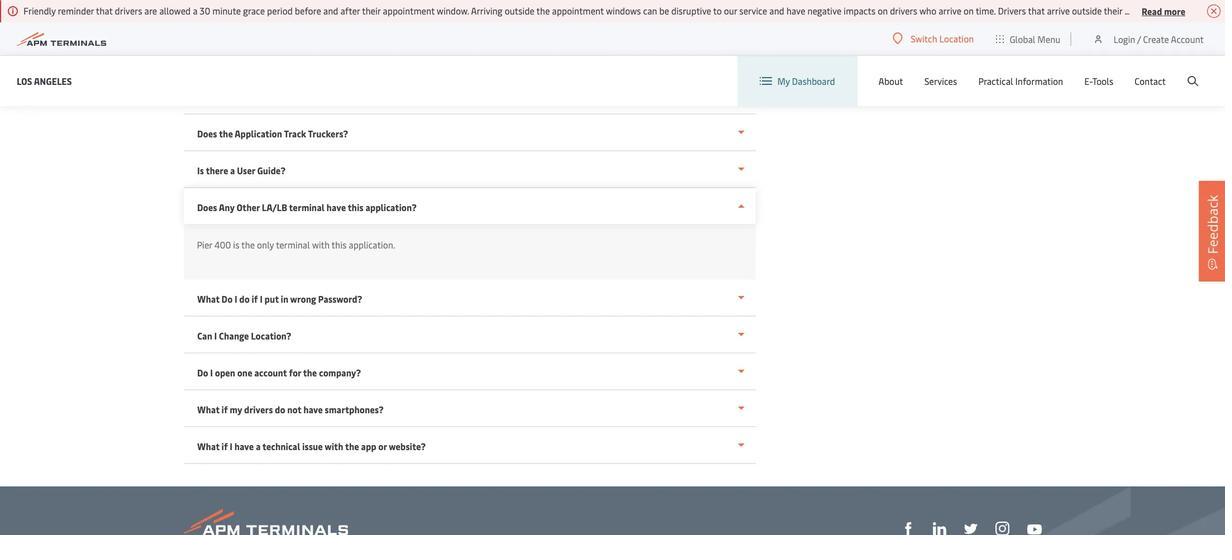 Task type: vqa. For each thing, say whether or not it's contained in the screenshot.
wrong
yes



Task type: locate. For each thing, give the bounding box(es) containing it.
1 vertical spatial this
[[332, 239, 347, 251]]

and right service
[[769, 4, 784, 17]]

do inside the do i open one account for the company? 'dropdown button'
[[197, 366, 208, 379]]

create
[[1143, 33, 1169, 45]]

if inside 'dropdown button'
[[221, 403, 227, 416]]

2 horizontal spatial a
[[256, 440, 260, 452]]

drivers left are
[[115, 4, 142, 17]]

1 vertical spatial terminal
[[276, 239, 310, 251]]

drivers left who
[[890, 4, 917, 17]]

1 horizontal spatial outside
[[1072, 4, 1102, 17]]

i
[[234, 293, 237, 305], [260, 293, 262, 305], [214, 330, 217, 342], [210, 366, 213, 379], [229, 440, 232, 452]]

guide?
[[257, 164, 285, 177]]

0 horizontal spatial on
[[878, 4, 888, 17]]

do inside 'dropdown button'
[[275, 403, 285, 416]]

with down does any other la/lb terminal have this application?
[[312, 239, 330, 251]]

about button
[[879, 56, 903, 106]]

can
[[643, 4, 657, 17]]

i inside 'dropdown button'
[[214, 330, 217, 342]]

2 vertical spatial what
[[197, 440, 219, 452]]

drivers
[[115, 4, 142, 17], [890, 4, 917, 17], [244, 403, 273, 416]]

1 horizontal spatial their
[[1104, 4, 1122, 17]]

1 and from the left
[[323, 4, 338, 17]]

switch
[[911, 32, 937, 45]]

2 vertical spatial a
[[256, 440, 260, 452]]

2 does from the top
[[197, 201, 217, 213]]

1 horizontal spatial do
[[275, 403, 285, 416]]

company?
[[319, 366, 361, 379]]

a left technical
[[256, 440, 260, 452]]

0 horizontal spatial this
[[332, 239, 347, 251]]

0 vertical spatial if
[[251, 293, 258, 305]]

issue
[[302, 440, 323, 452]]

do left put
[[239, 293, 249, 305]]

1 vertical spatial do
[[275, 403, 285, 416]]

appointment left window.
[[383, 4, 435, 17]]

appointment up login / create account link
[[1125, 4, 1176, 17]]

this left the application.
[[332, 239, 347, 251]]

before
[[295, 4, 321, 17]]

their
[[362, 4, 381, 17], [1104, 4, 1122, 17]]

is there a user guide?
[[197, 164, 285, 177]]

that right reminder
[[96, 4, 113, 17]]

what inside 'dropdown button'
[[197, 403, 219, 416]]

a
[[193, 4, 197, 17], [230, 164, 235, 177], [256, 440, 260, 452]]

the
[[536, 4, 550, 17], [219, 127, 233, 140], [241, 239, 255, 251], [303, 366, 317, 379], [345, 440, 359, 452]]

fill 44 link
[[964, 521, 977, 535]]

drivers inside 'dropdown button'
[[244, 403, 273, 416]]

2 horizontal spatial appointment
[[1125, 4, 1176, 17]]

0 horizontal spatial appointment
[[383, 4, 435, 17]]

login / create account link
[[1093, 22, 1204, 55]]

0 vertical spatial what
[[197, 293, 219, 305]]

0 vertical spatial a
[[193, 4, 197, 17]]

terminal right only
[[276, 239, 310, 251]]

have left the negative
[[786, 4, 805, 17]]

0 vertical spatial does
[[197, 127, 217, 140]]

a left the 30
[[193, 4, 197, 17]]

drivers for 30
[[115, 4, 142, 17]]

2 and from the left
[[769, 4, 784, 17]]

appointment left windows
[[552, 4, 604, 17]]

0 vertical spatial do
[[239, 293, 249, 305]]

2 outside from the left
[[1072, 4, 1102, 17]]

open
[[215, 366, 235, 379]]

does for does the application track truckers?
[[197, 127, 217, 140]]

drivers right my
[[244, 403, 273, 416]]

linkedin__x28_alt_x29__3_ link
[[933, 521, 946, 535]]

1 horizontal spatial do
[[221, 293, 232, 305]]

information
[[1015, 75, 1063, 87]]

smartphones?
[[324, 403, 383, 416]]

on right "impacts"
[[878, 4, 888, 17]]

terminal right la/lb
[[289, 201, 324, 213]]

that right drivers
[[1028, 4, 1045, 17]]

1 does from the top
[[197, 127, 217, 140]]

0 vertical spatial this
[[347, 201, 363, 213]]

los
[[17, 75, 32, 87]]

1 on from the left
[[878, 4, 888, 17]]

1 vertical spatial what
[[197, 403, 219, 416]]

menu
[[1038, 33, 1060, 45]]

this
[[347, 201, 363, 213], [332, 239, 347, 251]]

what if my drivers do not have smartphones? button
[[184, 390, 756, 427]]

1 horizontal spatial drivers
[[244, 403, 273, 416]]

do inside dropdown button
[[239, 293, 249, 305]]

does up is
[[197, 127, 217, 140]]

1 vertical spatial if
[[221, 403, 227, 416]]

feedback button
[[1199, 181, 1225, 282]]

1 vertical spatial do
[[197, 366, 208, 379]]

what for what do i do if i put in wrong password?
[[197, 293, 219, 305]]

1 vertical spatial a
[[230, 164, 235, 177]]

close alert image
[[1207, 4, 1221, 18]]

2 what from the top
[[197, 403, 219, 416]]

0 horizontal spatial and
[[323, 4, 338, 17]]

do up change
[[221, 293, 232, 305]]

1 their from the left
[[362, 4, 381, 17]]

and left after
[[323, 4, 338, 17]]

1 horizontal spatial on
[[964, 4, 974, 17]]

have
[[786, 4, 805, 17], [326, 201, 346, 213], [303, 403, 322, 416], [234, 440, 254, 452]]

be
[[659, 4, 669, 17]]

400
[[214, 239, 231, 251]]

service
[[739, 4, 767, 17]]

do left open
[[197, 366, 208, 379]]

1 horizontal spatial that
[[1028, 4, 1045, 17]]

1 horizontal spatial this
[[347, 201, 363, 213]]

arriving
[[471, 4, 502, 17]]

0 horizontal spatial that
[[96, 4, 113, 17]]

2 that from the left
[[1028, 4, 1045, 17]]

after
[[340, 4, 360, 17]]

0 vertical spatial terminal
[[289, 201, 324, 213]]

location
[[939, 32, 974, 45]]

you tube link
[[1027, 521, 1042, 535]]

the inside the do i open one account for the company? 'dropdown button'
[[303, 366, 317, 379]]

impacts
[[844, 4, 875, 17]]

0 horizontal spatial drivers
[[115, 4, 142, 17]]

read
[[1142, 5, 1162, 17]]

have right not
[[303, 403, 322, 416]]

instagram image
[[995, 522, 1009, 535]]

0 vertical spatial do
[[221, 293, 232, 305]]

can i change location? button
[[184, 317, 756, 354]]

linkedin image
[[933, 522, 946, 535]]

do inside what do i do if i put in wrong password? dropdown button
[[221, 293, 232, 305]]

wrong
[[290, 293, 316, 305]]

1 what from the top
[[197, 293, 219, 305]]

1 horizontal spatial and
[[769, 4, 784, 17]]

0 horizontal spatial do
[[239, 293, 249, 305]]

to
[[713, 4, 722, 17]]

does left any
[[197, 201, 217, 213]]

my dashboard button
[[760, 56, 835, 106]]

appointment
[[383, 4, 435, 17], [552, 4, 604, 17], [1125, 4, 1176, 17]]

arrive up menu
[[1047, 4, 1070, 17]]

will
[[1212, 4, 1225, 17]]

on left time. in the top of the page
[[964, 4, 974, 17]]

terminal inside dropdown button
[[289, 201, 324, 213]]

1 vertical spatial with
[[324, 440, 343, 452]]

with right issue
[[324, 440, 343, 452]]

0 horizontal spatial do
[[197, 366, 208, 379]]

what if i have a technical issue with the app or website? button
[[184, 427, 756, 464]]

or
[[378, 440, 387, 452]]

a left user
[[230, 164, 235, 177]]

contact
[[1135, 75, 1166, 87]]

30
[[200, 4, 210, 17]]

2 horizontal spatial drivers
[[890, 4, 917, 17]]

global menu
[[1010, 33, 1060, 45]]

2 vertical spatial if
[[221, 440, 227, 452]]

1 horizontal spatial appointment
[[552, 4, 604, 17]]

arrive right who
[[939, 4, 961, 17]]

2 their from the left
[[1104, 4, 1122, 17]]

do i open one account for the company? button
[[184, 354, 756, 390]]

do i open one account for the company?
[[197, 366, 361, 379]]

3 what from the top
[[197, 440, 219, 452]]

my dashboard
[[777, 75, 835, 87]]

negative
[[807, 4, 842, 17]]

0 horizontal spatial arrive
[[939, 4, 961, 17]]

1 vertical spatial does
[[197, 201, 217, 213]]

if for i
[[221, 440, 227, 452]]

change
[[219, 330, 249, 342]]

reminder
[[58, 4, 94, 17]]

if
[[251, 293, 258, 305], [221, 403, 227, 416], [221, 440, 227, 452]]

do left not
[[275, 403, 285, 416]]

website?
[[388, 440, 425, 452]]

i inside 'dropdown button'
[[210, 366, 213, 379]]

their up login
[[1104, 4, 1122, 17]]

0 horizontal spatial outside
[[505, 4, 534, 17]]

this left the application?
[[347, 201, 363, 213]]

on
[[878, 4, 888, 17], [964, 4, 974, 17]]

application
[[234, 127, 282, 140]]

la/lb
[[262, 201, 287, 213]]

does
[[197, 127, 217, 140], [197, 201, 217, 213]]

that
[[96, 4, 113, 17], [1028, 4, 1045, 17]]

1 horizontal spatial arrive
[[1047, 4, 1070, 17]]

what do i do if i put in wrong password? button
[[184, 280, 756, 317]]

their right after
[[362, 4, 381, 17]]

0 horizontal spatial their
[[362, 4, 381, 17]]

practical information button
[[978, 56, 1063, 106]]

1 that from the left
[[96, 4, 113, 17]]



Task type: describe. For each thing, give the bounding box(es) containing it.
have inside 'dropdown button'
[[303, 403, 322, 416]]

2 on from the left
[[964, 4, 974, 17]]

contact button
[[1135, 56, 1166, 106]]

youtube image
[[1027, 524, 1042, 535]]

services
[[924, 75, 957, 87]]

2 arrive from the left
[[1047, 4, 1070, 17]]

feedback
[[1203, 195, 1222, 254]]

login
[[1114, 33, 1135, 45]]

who
[[919, 4, 936, 17]]

does any other la/lb terminal have this application? button
[[184, 188, 756, 224]]

location?
[[251, 330, 291, 342]]

application.
[[349, 239, 395, 251]]

switch location
[[911, 32, 974, 45]]

one
[[237, 366, 252, 379]]

los angeles link
[[17, 74, 72, 88]]

1 horizontal spatial a
[[230, 164, 235, 177]]

shape link
[[901, 521, 915, 535]]

time.
[[976, 4, 996, 17]]

minute
[[212, 4, 241, 17]]

put
[[264, 293, 278, 305]]

read more button
[[1142, 4, 1185, 18]]

global menu button
[[985, 22, 1072, 56]]

friendly reminder that drivers are allowed a 30 minute grace period before and after their appointment window. arriving outside the appointment windows can be disruptive to our service and have negative impacts on drivers who arrive on time. drivers that arrive outside their appointment window will
[[23, 4, 1225, 17]]

1 arrive from the left
[[939, 4, 961, 17]]

angeles
[[34, 75, 72, 87]]

there
[[206, 164, 228, 177]]

read more
[[1142, 5, 1185, 17]]

services button
[[924, 56, 957, 106]]

window.
[[437, 4, 469, 17]]

track
[[284, 127, 306, 140]]

dashboard
[[792, 75, 835, 87]]

what for what if my drivers do not have smartphones?
[[197, 403, 219, 416]]

los angeles
[[17, 75, 72, 87]]

1 appointment from the left
[[383, 4, 435, 17]]

about
[[879, 75, 903, 87]]

windows
[[606, 4, 641, 17]]

3 appointment from the left
[[1125, 4, 1176, 17]]

twitter image
[[964, 522, 977, 535]]

0 vertical spatial with
[[312, 239, 330, 251]]

drivers
[[998, 4, 1026, 17]]

this inside dropdown button
[[347, 201, 363, 213]]

what for what if i have a technical issue with the app or website?
[[197, 440, 219, 452]]

password?
[[318, 293, 362, 305]]

e-
[[1084, 75, 1092, 87]]

for
[[289, 366, 301, 379]]

1 outside from the left
[[505, 4, 534, 17]]

have left technical
[[234, 440, 254, 452]]

window
[[1179, 4, 1209, 17]]

pier 400 is the only terminal with this application.
[[197, 239, 395, 251]]

with inside dropdown button
[[324, 440, 343, 452]]

e-tools
[[1084, 75, 1113, 87]]

user
[[237, 164, 255, 177]]

friendly
[[23, 4, 56, 17]]

account
[[254, 366, 287, 379]]

app
[[361, 440, 376, 452]]

is there a user guide? button
[[184, 151, 756, 188]]

apmt footer logo image
[[184, 509, 348, 535]]

e-tools button
[[1084, 56, 1113, 106]]

have up pier 400 is the only terminal with this application.
[[326, 201, 346, 213]]

instagram link
[[995, 521, 1009, 535]]

0 horizontal spatial a
[[193, 4, 197, 17]]

what if i have a technical issue with the app or website?
[[197, 440, 425, 452]]

does any other la/lb terminal have this application?
[[197, 201, 416, 213]]

the inside what if i have a technical issue with the app or website? dropdown button
[[345, 440, 359, 452]]

my
[[229, 403, 242, 416]]

account
[[1171, 33, 1204, 45]]

disruptive
[[671, 4, 711, 17]]

is
[[197, 164, 204, 177]]

grace
[[243, 4, 265, 17]]

global
[[1010, 33, 1035, 45]]

is
[[233, 239, 239, 251]]

drivers for smartphones?
[[244, 403, 273, 416]]

in
[[280, 293, 288, 305]]

the inside does the application track truckers? dropdown button
[[219, 127, 233, 140]]

if for my
[[221, 403, 227, 416]]

my
[[777, 75, 790, 87]]

2 appointment from the left
[[552, 4, 604, 17]]

more
[[1164, 5, 1185, 17]]

are
[[144, 4, 157, 17]]

facebook image
[[901, 522, 915, 535]]

can i change location?
[[197, 330, 291, 342]]

allowed
[[159, 4, 191, 17]]

what do i do if i put in wrong password?
[[197, 293, 362, 305]]

pier
[[197, 239, 212, 251]]

does the application track truckers?
[[197, 127, 348, 140]]

truckers?
[[308, 127, 348, 140]]

practical information
[[978, 75, 1063, 87]]

only
[[257, 239, 274, 251]]

other
[[236, 201, 260, 213]]

switch location button
[[893, 32, 974, 45]]

/
[[1137, 33, 1141, 45]]

practical
[[978, 75, 1013, 87]]

can
[[197, 330, 212, 342]]

does for does any other la/lb terminal have this application?
[[197, 201, 217, 213]]

tools
[[1092, 75, 1113, 87]]



